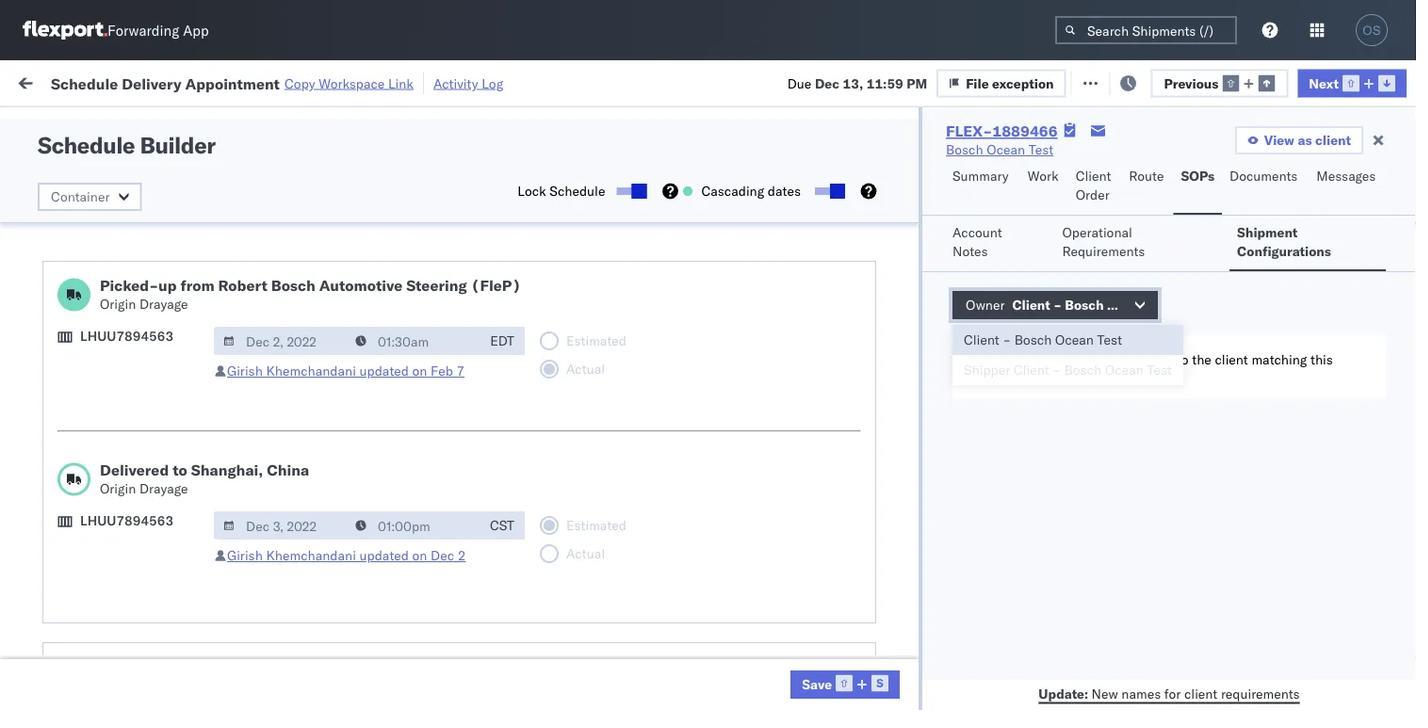 Task type: describe. For each thing, give the bounding box(es) containing it.
5 hlxu8034992 from the top
[[1254, 396, 1347, 412]]

batch
[[1311, 73, 1348, 90]]

5 1846748 from the top
[[974, 396, 1032, 413]]

2
[[458, 547, 466, 564]]

schedule pickup from los angeles, ca for first schedule pickup from los angeles, ca button from the bottom
[[43, 593, 254, 628]]

1 11:59 pm pdt, nov 4, 2022 from the top
[[197, 230, 370, 247]]

angeles, for 1st schedule pickup from los angeles, ca button from the top of the page
[[202, 261, 254, 278]]

23, for jan
[[309, 645, 329, 661]]

flexport. image
[[23, 21, 107, 40]]

pickup inside confirm pickup from los angeles, ca
[[95, 510, 136, 527]]

11:59 pm pst, jan 12, 2023
[[197, 603, 374, 620]]

schedule pickup from los angeles, ca for second schedule pickup from los angeles, ca button from the bottom of the page
[[43, 469, 254, 504]]

updated for robert
[[359, 363, 409, 379]]

delivery for confirm delivery button
[[95, 561, 143, 578]]

robert
[[218, 276, 267, 295]]

clearance for 2nd upload customs clearance documents button from the top of the page
[[146, 427, 206, 444]]

documents inside documents button
[[1230, 168, 1298, 184]]

operational requirements button
[[1055, 216, 1218, 271]]

client up there
[[964, 332, 999, 348]]

confirm pickup from los angeles, ca link
[[43, 509, 268, 547]]

2 vertical spatial documents
[[43, 446, 111, 463]]

1 horizontal spatial work
[[1028, 168, 1059, 184]]

this
[[1311, 351, 1333, 368]]

cascading
[[701, 183, 764, 199]]

new
[[1092, 685, 1118, 702]]

workitem
[[21, 154, 73, 168]]

shipment configurations button
[[1230, 216, 1386, 271]]

8:30
[[197, 645, 226, 661]]

3 ceau7522281, from the top
[[1054, 313, 1151, 329]]

3 pdt, from the top
[[261, 313, 291, 330]]

khemchandani for china
[[266, 547, 356, 564]]

schedule delivery appointment for 3rd schedule delivery appointment link from the top
[[43, 644, 232, 660]]

no
[[1031, 351, 1046, 368]]

2 1846748 from the top
[[974, 272, 1032, 288]]

los inside confirm pickup from los angeles, ca
[[170, 510, 191, 527]]

dec for 4:00 pm pst, dec 23, 2022
[[285, 521, 309, 537]]

pickup up confirm pickup from los angeles, ca
[[103, 469, 143, 485]]

progress
[[294, 117, 341, 131]]

7 resize handle column header from the left
[[1022, 146, 1045, 710]]

pst, for 11:59 pm pst, jan 12, 2023
[[261, 603, 290, 620]]

2 hlxu8034992 from the top
[[1254, 271, 1347, 288]]

3 1846748 from the top
[[974, 313, 1032, 330]]

3 schedule pickup from los angeles, ca button from the top
[[43, 385, 268, 424]]

angeles, for fourth schedule pickup from los angeles, ca button from the bottom of the page
[[202, 303, 254, 319]]

lhuu7894563 for delivered to shanghai, china
[[80, 513, 174, 529]]

as
[[1298, 132, 1312, 148]]

from inside picked-up from robert bosch automotive steering (flep) origin drayage
[[180, 276, 214, 295]]

10 resize handle column header from the left
[[1382, 146, 1405, 710]]

1 resize handle column header from the left
[[269, 146, 292, 710]]

lhuu7894563 for picked-up from robert bosch automotive steering (flep)
[[80, 328, 174, 344]]

1 flex-2130387 from the top
[[934, 645, 1032, 661]]

delivery for third schedule delivery appointment button from the bottom
[[103, 229, 151, 246]]

builder
[[140, 131, 215, 159]]

import work
[[159, 73, 237, 90]]

9 resize handle column header from the left
[[1380, 146, 1403, 710]]

am
[[229, 562, 250, 579]]

import
[[159, 73, 201, 90]]

schedule pickup from los angeles, ca link for 1st schedule pickup from los angeles, ca button from the top of the page
[[43, 261, 268, 298]]

cascading dates
[[701, 183, 801, 199]]

there
[[971, 351, 1005, 368]]

at
[[374, 73, 386, 90]]

snoozed
[[390, 117, 433, 131]]

flex id button
[[894, 150, 1026, 169]]

upload for 2nd upload customs clearance documents button from the top of the page
[[43, 427, 86, 444]]

5 ceau7522281, hlxu6269489, hlxu8034992 from the top
[[1054, 396, 1347, 412]]

route
[[1129, 168, 1164, 184]]

1 2130387 from the top
[[974, 645, 1032, 661]]

previous button
[[1151, 69, 1288, 97]]

angeles, for confirm pickup from los angeles, ca button
[[195, 510, 246, 527]]

2 ceau7522281, hlxu6269489, hlxu8034992 from the top
[[1054, 271, 1347, 288]]

2 schedule pickup from los angeles, ca button from the top
[[43, 302, 268, 342]]

1 ocean fcl from the top
[[470, 189, 536, 205]]

delivery for 1st schedule delivery appointment button from the bottom of the page
[[103, 644, 151, 660]]

client up client - bosch ocean test
[[1012, 297, 1050, 313]]

shipment.
[[971, 365, 1031, 381]]

6:00 am pst, dec 24, 2022
[[197, 562, 370, 579]]

2 4, from the top
[[322, 272, 334, 288]]

4:00
[[197, 521, 226, 537]]

1 hlxu6269489, from the top
[[1154, 230, 1251, 246]]

messages button
[[1309, 159, 1386, 215]]

forwarding app
[[107, 21, 209, 39]]

4 ceau7522281, hlxu6269489, hlxu8034992 from the top
[[1054, 354, 1347, 371]]

pickup up the delivered
[[103, 386, 143, 402]]

matching this shipment.
[[971, 351, 1333, 381]]

ready
[[143, 117, 177, 131]]

4 test123456 from the top
[[1177, 355, 1256, 371]]

copy
[[284, 75, 315, 91]]

5 ocean fcl from the top
[[470, 355, 536, 371]]

8 fcl from the top
[[512, 603, 536, 620]]

2 lagerfeld from the top
[[904, 686, 960, 703]]

china
[[267, 461, 309, 480]]

5 schedule pickup from los angeles, ca button from the top
[[43, 592, 268, 632]]

forwarding
[[107, 21, 179, 39]]

4 resize handle column header from the left
[[561, 146, 583, 710]]

1 1846748 from the top
[[974, 230, 1032, 247]]

2 flexport demo consignee from the top
[[593, 603, 747, 620]]

4 hlxu8034992 from the top
[[1254, 354, 1347, 371]]

1 ceau7522281, hlxu6269489, hlxu8034992 from the top
[[1054, 230, 1347, 246]]

flex
[[904, 154, 925, 168]]

2 nov from the top
[[294, 272, 318, 288]]

from for confirm pickup from los angeles, ca button
[[139, 510, 167, 527]]

my work
[[19, 68, 103, 94]]

2023 for 8:30 pm pst, jan 23, 2023
[[333, 645, 365, 661]]

client order
[[1076, 168, 1111, 203]]

5 flex-1846748 from the top
[[934, 396, 1032, 413]]

6 resize handle column header from the left
[[872, 146, 894, 710]]

2 vertical spatial client
[[1184, 685, 1218, 702]]

shanghai,
[[191, 461, 263, 480]]

configurations
[[1237, 243, 1331, 260]]

girish khemchandani updated on dec 2 button
[[227, 547, 466, 564]]

23, for dec
[[313, 521, 333, 537]]

log
[[482, 75, 503, 91]]

3 ceau7522281, hlxu6269489, hlxu8034992 from the top
[[1054, 313, 1347, 329]]

sops
[[1181, 168, 1215, 184]]

3 hlxu6269489, from the top
[[1154, 313, 1251, 329]]

girish khemchandani updated on feb 7 button
[[227, 363, 465, 379]]

client - bosch ocean test
[[964, 332, 1122, 348]]

matching
[[1252, 351, 1307, 368]]

jan for 23,
[[285, 645, 306, 661]]

pst, for 8:30 pm pst, jan 23, 2023
[[253, 645, 281, 661]]

3 schedule delivery appointment button from the top
[[43, 643, 232, 664]]

4 ocean fcl from the top
[[470, 313, 536, 330]]

procedures
[[1050, 351, 1117, 368]]

upload for second upload customs clearance documents button from the bottom of the page
[[43, 179, 86, 195]]

delivered
[[100, 461, 169, 480]]

1 demo from the top
[[645, 189, 680, 205]]

from for second schedule pickup from los angeles, ca button from the bottom of the page
[[147, 469, 174, 485]]

operational
[[1062, 224, 1132, 241]]

edt
[[490, 333, 514, 349]]

1 lagerfeld from the top
[[904, 645, 960, 661]]

view as client button
[[1235, 126, 1363, 155]]

2 test123456 from the top
[[1177, 272, 1256, 288]]

24,
[[314, 562, 334, 579]]

documents button
[[1222, 159, 1309, 215]]

2 11:59 pm pdt, nov 4, 2022 from the top
[[197, 272, 370, 288]]

automotive
[[319, 276, 403, 295]]

action
[[1351, 73, 1393, 90]]

view as client
[[1264, 132, 1351, 148]]

3 flex-1846748 from the top
[[934, 313, 1032, 330]]

appointment up the status : ready for work, blocked, in progress
[[185, 74, 280, 93]]

my
[[19, 68, 49, 94]]

1 schedule pickup from los angeles, ca button from the top
[[43, 261, 268, 300]]

4 11:59 pm pdt, nov 4, 2022 from the top
[[197, 355, 370, 371]]

bookings test consignee
[[715, 603, 865, 620]]

1 vertical spatial client
[[1215, 351, 1248, 368]]

5 fcl from the top
[[512, 355, 536, 371]]

2 integration test account - karl lagerfeld from the top
[[715, 686, 960, 703]]

1 integration from the top
[[715, 645, 780, 661]]

1 vertical spatial 13,
[[321, 479, 341, 496]]

(flep)
[[471, 276, 521, 295]]

batch action button
[[1282, 67, 1405, 96]]

5 test123456 from the top
[[1177, 396, 1256, 413]]

mbl/mawb numbers button
[[1167, 150, 1384, 169]]

link
[[388, 75, 414, 91]]

drayage inside picked-up from robert bosch automotive steering (flep) origin drayage
[[139, 296, 188, 312]]

1 schedule delivery appointment button from the top
[[43, 228, 232, 249]]

on for delivered to shanghai, china
[[412, 547, 427, 564]]

snoozed : no
[[390, 117, 457, 131]]

ca for 3rd schedule pickup from los angeles, ca button from the top of the page
[[43, 405, 61, 421]]

deadline
[[197, 154, 243, 168]]

ca for 1st schedule pickup from los angeles, ca button from the top of the page
[[43, 280, 61, 297]]

angeles, for first schedule pickup from los angeles, ca button from the bottom
[[202, 593, 254, 610]]

9 fcl from the top
[[512, 645, 536, 661]]

1 vertical spatial account
[[812, 645, 862, 661]]

confirm delivery link
[[43, 560, 143, 579]]

summary button
[[945, 159, 1020, 215]]

0 horizontal spatial file exception
[[966, 75, 1054, 91]]

6 ocean fcl from the top
[[470, 521, 536, 537]]

3 resize handle column header from the left
[[438, 146, 461, 710]]

confirm for confirm pickup from los angeles, ca
[[43, 510, 91, 527]]

blocked,
[[231, 117, 278, 131]]

pst, for 4:00 pm pst, dec 23, 2022
[[253, 521, 281, 537]]

4 pdt, from the top
[[261, 355, 291, 371]]

3 ocean fcl from the top
[[470, 272, 536, 288]]

1 4, from the top
[[322, 230, 334, 247]]

pickup left up
[[103, 261, 143, 278]]

5 hlxu6269489, from the top
[[1154, 396, 1251, 412]]

schedule pickup from los angeles, ca link for second schedule pickup from los angeles, ca button from the bottom of the page
[[43, 468, 268, 505]]

2 flex-1846748 from the top
[[934, 272, 1032, 288]]

1 test123456 from the top
[[1177, 230, 1256, 247]]

upload customs clearance documents for second upload customs clearance documents button from the bottom of the page
[[43, 179, 206, 214]]

gvcu5265864
[[1054, 686, 1147, 702]]

shipment
[[1237, 224, 1298, 241]]

work,
[[198, 117, 228, 131]]

import work button
[[151, 60, 245, 103]]

2 ceau7522281, from the top
[[1054, 271, 1151, 288]]

2 hlxu6269489, from the top
[[1154, 271, 1251, 288]]

3 4, from the top
[[322, 313, 334, 330]]

2 flex-2130387 from the top
[[934, 686, 1032, 703]]

lock schedule
[[518, 183, 605, 199]]

1 flexport demo consignee from the top
[[593, 189, 747, 205]]

angeles, for 3rd schedule pickup from los angeles, ca button from the top of the page
[[202, 386, 254, 402]]

7 fcl from the top
[[512, 562, 536, 579]]

4 flex-1846748 from the top
[[934, 355, 1032, 371]]

schedule pickup from los angeles, ca for 1st schedule pickup from los angeles, ca button from the top of the page
[[43, 261, 254, 297]]

forwarding app link
[[23, 21, 209, 40]]

5 ceau7522281, from the top
[[1054, 396, 1151, 412]]

from for first schedule pickup from los angeles, ca button from the bottom
[[147, 593, 174, 610]]

schedule pickup from los angeles, ca for fourth schedule pickup from los angeles, ca button from the bottom of the page
[[43, 303, 254, 338]]

picked-up from robert bosch automotive steering (flep) origin drayage
[[100, 276, 521, 312]]

ca for confirm pickup from los angeles, ca button
[[43, 529, 61, 546]]

2 vertical spatial account
[[812, 686, 862, 703]]

workitem button
[[11, 150, 273, 169]]

girish for china
[[227, 547, 263, 564]]

os
[[1363, 23, 1381, 37]]

status
[[102, 117, 135, 131]]

schedule pickup from los angeles, ca for 3rd schedule pickup from los angeles, ca button from the top of the page
[[43, 386, 254, 421]]

205
[[433, 73, 457, 90]]

bookings
[[715, 603, 770, 620]]

origin inside picked-up from robert bosch automotive steering (flep) origin drayage
[[100, 296, 136, 312]]

4 fcl from the top
[[512, 313, 536, 330]]

next button
[[1298, 69, 1407, 97]]

next
[[1309, 75, 1339, 91]]

1 ceau7522281, from the top
[[1054, 230, 1151, 246]]

dec left the 2
[[431, 547, 454, 564]]

2 flexport from the top
[[593, 603, 642, 620]]

for for names
[[1164, 685, 1181, 702]]

save button
[[791, 671, 900, 699]]

1 horizontal spatial 13,
[[843, 75, 863, 91]]

1 flex-1846748 from the top
[[934, 230, 1032, 247]]

2 pdt, from the top
[[261, 272, 291, 288]]

status : ready for work, blocked, in progress
[[102, 117, 341, 131]]

3 11:59 pm pdt, nov 4, 2022 from the top
[[197, 313, 370, 330]]



Task type: locate. For each thing, give the bounding box(es) containing it.
container inside container button
[[51, 188, 110, 205]]

0 vertical spatial to
[[1177, 351, 1189, 368]]

2130387
[[974, 645, 1032, 661], [974, 686, 1032, 703]]

schedule delivery appointment down picked-
[[43, 354, 232, 370]]

container numbers button
[[1045, 142, 1149, 176]]

1 vertical spatial schedule delivery appointment
[[43, 354, 232, 370]]

1 horizontal spatial exception
[[1121, 73, 1183, 90]]

pst, up 6:00 am pst, dec 24, 2022
[[253, 521, 281, 537]]

customs up the delivered
[[90, 427, 143, 444]]

2 customs from the top
[[90, 427, 143, 444]]

numbers for mbl/mawb numbers
[[1245, 154, 1292, 168]]

-- : -- -- text field
[[346, 327, 480, 355], [346, 512, 480, 540]]

test123456 down shipment
[[1177, 272, 1256, 288]]

2 lhuu7894563 from the top
[[80, 513, 174, 529]]

up
[[158, 276, 177, 295]]

from down confirm pickup from los angeles, ca button
[[147, 593, 174, 610]]

1 horizontal spatial :
[[433, 117, 437, 131]]

0 vertical spatial container
[[1054, 147, 1105, 161]]

2 upload customs clearance documents button from the top
[[43, 426, 268, 466]]

0 vertical spatial work
[[205, 73, 237, 90]]

1 schedule delivery appointment from the top
[[43, 229, 232, 246]]

jan
[[293, 603, 314, 620], [285, 645, 306, 661]]

1 vertical spatial drayage
[[139, 481, 188, 497]]

2 schedule pickup from los angeles, ca from the top
[[43, 303, 254, 338]]

for right "names" at right bottom
[[1164, 685, 1181, 702]]

summary
[[953, 168, 1009, 184]]

route button
[[1121, 159, 1174, 215]]

delivery up picked-
[[103, 229, 151, 246]]

0 vertical spatial flexport
[[593, 189, 642, 205]]

0 vertical spatial client
[[1315, 132, 1351, 148]]

2130387 down the 1893174
[[974, 645, 1032, 661]]

1 vertical spatial schedule delivery appointment button
[[43, 353, 232, 374]]

demo left the bookings
[[645, 603, 680, 620]]

schedule delivery appointment link up picked-
[[43, 228, 232, 247]]

schedule delivery appointment button
[[43, 228, 232, 249], [43, 353, 232, 374], [43, 643, 232, 664]]

1 vertical spatial documents
[[43, 197, 111, 214]]

1 clearance from the top
[[146, 179, 206, 195]]

0 horizontal spatial exception
[[992, 75, 1054, 91]]

origin down the delivered
[[100, 481, 136, 497]]

ceau7522281, hlxu6269489, hlxu8034992
[[1054, 230, 1347, 246], [1054, 271, 1347, 288], [1054, 313, 1347, 329], [1054, 354, 1347, 371], [1054, 396, 1347, 412]]

upload customs clearance documents link for second upload customs clearance documents button from the bottom of the page
[[43, 178, 268, 215]]

2 fcl from the top
[[512, 230, 536, 247]]

angeles, for second schedule pickup from los angeles, ca button from the bottom of the page
[[202, 469, 254, 485]]

0 vertical spatial schedule delivery appointment button
[[43, 228, 232, 249]]

-- : -- -- text field for picked-up from robert bosch automotive steering (flep)
[[346, 327, 480, 355]]

2023 for 11:59 pm pst, jan 12, 2023
[[341, 603, 374, 620]]

None checkbox
[[815, 187, 841, 195]]

2022
[[337, 230, 370, 247], [337, 272, 370, 288], [337, 313, 370, 330], [337, 355, 370, 371], [345, 479, 377, 496], [336, 521, 369, 537], [337, 562, 370, 579]]

os button
[[1350, 8, 1394, 52]]

0 vertical spatial upload
[[43, 179, 86, 195]]

customs down workitem button
[[90, 179, 143, 195]]

customs
[[90, 179, 143, 195], [90, 427, 143, 444]]

schedule delivery appointment button down confirm delivery button
[[43, 643, 232, 664]]

0 vertical spatial updated
[[359, 363, 409, 379]]

2 vertical spatial schedule delivery appointment button
[[43, 643, 232, 664]]

client inside button
[[1315, 132, 1351, 148]]

confirm pickup from los angeles, ca button
[[43, 509, 268, 549]]

0 vertical spatial karl
[[877, 645, 901, 661]]

girish for robert
[[227, 363, 263, 379]]

delivered to shanghai, china origin drayage
[[100, 461, 309, 497]]

flex-2130387 left update:
[[934, 686, 1032, 703]]

0 vertical spatial mmm d, yyyy text field
[[214, 327, 348, 355]]

1 nov from the top
[[294, 230, 318, 247]]

: left "ready"
[[135, 117, 138, 131]]

client right 'the'
[[1215, 351, 1248, 368]]

delivery left 8:30
[[103, 644, 151, 660]]

1 vertical spatial upload
[[43, 427, 86, 444]]

Search Work text field
[[783, 67, 989, 96]]

0 vertical spatial khemchandani
[[266, 363, 356, 379]]

from up confirm pickup from los angeles, ca link
[[147, 469, 174, 485]]

girish down robert
[[227, 363, 263, 379]]

list box containing client - bosch ocean test
[[953, 325, 1183, 385]]

file down search shipments (/) text box
[[1095, 73, 1118, 90]]

pickup down the delivered
[[95, 510, 136, 527]]

1889466
[[992, 122, 1058, 140], [974, 479, 1032, 496], [974, 521, 1032, 537], [974, 562, 1032, 579]]

upload customs clearance documents link for 2nd upload customs clearance documents button from the top of the page
[[43, 426, 268, 464]]

1 horizontal spatial file
[[1095, 73, 1118, 90]]

test123456 down 'the'
[[1177, 396, 1256, 413]]

1 vertical spatial khemchandani
[[266, 547, 356, 564]]

1660288
[[974, 189, 1032, 205]]

4,
[[322, 230, 334, 247], [322, 272, 334, 288], [322, 313, 334, 330], [322, 355, 334, 371]]

from down up
[[147, 303, 174, 319]]

pst, up '4:00 pm pst, dec 23, 2022' at bottom left
[[261, 479, 290, 496]]

4 schedule pickup from los angeles, ca link from the top
[[43, 468, 268, 505]]

-
[[715, 189, 723, 205], [723, 189, 731, 205], [1054, 297, 1062, 313], [1003, 332, 1011, 348], [1053, 362, 1061, 378], [865, 645, 873, 661], [865, 686, 873, 703]]

4 hlxu6269489, from the top
[[1154, 354, 1251, 371]]

maeu9408431
[[1177, 686, 1272, 703]]

1 vertical spatial work
[[1028, 168, 1059, 184]]

flex-1660288
[[934, 189, 1032, 205]]

customs for second upload customs clearance documents button from the bottom of the page
[[90, 179, 143, 195]]

2 : from the left
[[433, 117, 437, 131]]

numbers
[[1245, 154, 1292, 168], [1054, 162, 1101, 176]]

2 vertical spatial on
[[412, 547, 427, 564]]

confirm up confirm delivery on the left bottom of the page
[[43, 510, 91, 527]]

1 customs from the top
[[90, 179, 143, 195]]

khemchandani down '4:00 pm pst, dec 23, 2022' at bottom left
[[266, 547, 356, 564]]

flex-2130387
[[934, 645, 1032, 661], [934, 686, 1032, 703]]

MMM D, YYYY text field
[[214, 327, 348, 355], [214, 512, 348, 540]]

client left requirements
[[1184, 685, 1218, 702]]

1 schedule delivery appointment link from the top
[[43, 228, 232, 247]]

dec left 24,
[[286, 562, 310, 579]]

origin inside delivered to shanghai, china origin drayage
[[100, 481, 136, 497]]

0 vertical spatial flex-2130387
[[934, 645, 1032, 661]]

1 vertical spatial karl
[[877, 686, 901, 703]]

client up order
[[1076, 168, 1111, 184]]

appointment for 3rd schedule delivery appointment link from the bottom of the page
[[154, 229, 232, 246]]

0 vertical spatial 13,
[[843, 75, 863, 91]]

pst, for 11:59 pm pst, dec 13, 2022
[[261, 479, 290, 496]]

girish khemchandani updated on feb 7
[[227, 363, 465, 379]]

flex-
[[946, 122, 992, 140], [934, 189, 974, 205], [934, 230, 974, 247], [934, 272, 974, 288], [934, 313, 974, 330], [934, 355, 974, 371], [934, 396, 974, 413], [934, 438, 974, 454], [934, 479, 974, 496], [934, 521, 974, 537], [934, 562, 974, 579], [934, 603, 974, 620], [934, 645, 974, 661], [934, 686, 974, 703]]

on for picked-up from robert bosch automotive steering (flep)
[[412, 363, 427, 379]]

1 confirm from the top
[[43, 510, 91, 527]]

2023 down the 12,
[[333, 645, 365, 661]]

schedule pickup from los angeles, ca link for fourth schedule pickup from los angeles, ca button from the bottom of the page
[[43, 302, 268, 340]]

clearance for second upload customs clearance documents button from the bottom of the page
[[146, 179, 206, 195]]

on left the feb
[[412, 363, 427, 379]]

0 horizontal spatial work
[[205, 73, 237, 90]]

3 hlxu8034992 from the top
[[1254, 313, 1347, 329]]

1 ca from the top
[[43, 280, 61, 297]]

23, up girish khemchandani updated on dec 2
[[313, 521, 333, 537]]

schedule delivery appointment copy workspace link
[[51, 74, 414, 93]]

container
[[1054, 147, 1105, 161], [51, 188, 110, 205]]

1 vertical spatial mmm d, yyyy text field
[[214, 512, 348, 540]]

client order button
[[1068, 159, 1121, 215]]

0 vertical spatial upload customs clearance documents
[[43, 179, 206, 214]]

pst, right am
[[254, 562, 283, 579]]

numbers up order
[[1054, 162, 1101, 176]]

1 vertical spatial flexport
[[593, 603, 642, 620]]

schedule delivery appointment up picked-
[[43, 229, 232, 246]]

pickup
[[103, 261, 143, 278], [103, 303, 143, 319], [103, 386, 143, 402], [103, 469, 143, 485], [95, 510, 136, 527], [103, 593, 143, 610]]

jan down 11:59 pm pst, jan 12, 2023
[[285, 645, 306, 661]]

2 schedule delivery appointment from the top
[[43, 354, 232, 370]]

--
[[715, 189, 731, 205]]

girish khemchandani updated on dec 2
[[227, 547, 466, 564]]

on left the 2
[[412, 547, 427, 564]]

activity
[[433, 75, 478, 91]]

0 vertical spatial lhuu7894563
[[80, 328, 174, 344]]

schedule pickup from los angeles, ca button
[[43, 261, 268, 300], [43, 302, 268, 342], [43, 385, 268, 424], [43, 468, 268, 507], [43, 592, 268, 632]]

test
[[1029, 141, 1054, 158], [675, 230, 700, 247], [798, 230, 823, 247], [1151, 297, 1177, 313], [1097, 332, 1122, 348], [675, 355, 700, 371], [1147, 362, 1172, 378], [675, 521, 700, 537], [675, 562, 700, 579], [774, 603, 799, 620], [784, 645, 809, 661], [784, 686, 809, 703]]

2 origin from the top
[[100, 481, 136, 497]]

lagerfeld right save button
[[904, 686, 960, 703]]

0 vertical spatial integration
[[715, 645, 780, 661]]

flex-1846748
[[934, 230, 1032, 247], [934, 272, 1032, 288], [934, 313, 1032, 330], [934, 355, 1032, 371], [934, 396, 1032, 413], [934, 438, 1032, 454]]

4 schedule pickup from los angeles, ca from the top
[[43, 469, 254, 504]]

container inside container numbers button
[[1054, 147, 1105, 161]]

0 vertical spatial origin
[[100, 296, 136, 312]]

1 fcl from the top
[[512, 189, 536, 205]]

from for 3rd schedule pickup from los angeles, ca button from the top of the page
[[147, 386, 174, 402]]

schedule delivery appointment down confirm delivery button
[[43, 644, 232, 660]]

confirm for confirm delivery
[[43, 561, 91, 578]]

1 vertical spatial confirm
[[43, 561, 91, 578]]

2 khemchandani from the top
[[266, 547, 356, 564]]

schedule pickup from los angeles, ca
[[43, 261, 254, 297], [43, 303, 254, 338], [43, 386, 254, 421], [43, 469, 254, 504], [43, 593, 254, 628]]

1 vertical spatial integration test account - karl lagerfeld
[[715, 686, 960, 703]]

schedule delivery appointment button down picked-
[[43, 353, 232, 374]]

pickup down picked-
[[103, 303, 143, 319]]

1 horizontal spatial container
[[1054, 147, 1105, 161]]

1 vertical spatial integration
[[715, 686, 780, 703]]

ca inside confirm pickup from los angeles, ca
[[43, 529, 61, 546]]

23, down the 12,
[[309, 645, 329, 661]]

: left no
[[433, 117, 437, 131]]

attached
[[1120, 351, 1173, 368]]

1 vertical spatial girish
[[227, 547, 263, 564]]

mmm d, yyyy text field down 11:59 pm pst, dec 13, 2022
[[214, 512, 348, 540]]

0 vertical spatial -- : -- -- text field
[[346, 327, 480, 355]]

7 ocean fcl from the top
[[470, 562, 536, 579]]

angeles, up shanghai,
[[202, 386, 254, 402]]

1 pdt, from the top
[[261, 230, 291, 247]]

integration
[[715, 645, 780, 661], [715, 686, 780, 703]]

client right as
[[1315, 132, 1351, 148]]

1 updated from the top
[[359, 363, 409, 379]]

to inside delivered to shanghai, china origin drayage
[[173, 461, 187, 480]]

6 fcl from the top
[[512, 521, 536, 537]]

from inside confirm pickup from los angeles, ca
[[139, 510, 167, 527]]

to right the delivered
[[173, 461, 187, 480]]

3 test123456 from the top
[[1177, 313, 1256, 330]]

0 vertical spatial schedule delivery appointment link
[[43, 228, 232, 247]]

from for 1st schedule pickup from los angeles, ca button from the top of the page
[[147, 261, 174, 278]]

from right up
[[180, 276, 214, 295]]

0 horizontal spatial file
[[966, 75, 989, 91]]

khemchandani for robert
[[266, 363, 356, 379]]

upload customs clearance documents link down workitem button
[[43, 178, 268, 215]]

confirm inside confirm pickup from los angeles, ca
[[43, 510, 91, 527]]

customs for 2nd upload customs clearance documents button from the top of the page
[[90, 427, 143, 444]]

2 vertical spatial schedule delivery appointment link
[[43, 643, 232, 662]]

1 upload from the top
[[43, 179, 86, 195]]

2 clearance from the top
[[146, 427, 206, 444]]

1 vertical spatial flexport demo consignee
[[593, 603, 747, 620]]

0 vertical spatial clearance
[[146, 179, 206, 195]]

4 schedule pickup from los angeles, ca button from the top
[[43, 468, 268, 507]]

1 horizontal spatial file exception
[[1095, 73, 1183, 90]]

pst,
[[261, 479, 290, 496], [253, 521, 281, 537], [254, 562, 283, 579], [261, 603, 290, 620], [253, 645, 281, 661]]

4 ca from the top
[[43, 488, 61, 504]]

3 ca from the top
[[43, 405, 61, 421]]

2 schedule delivery appointment button from the top
[[43, 353, 232, 374]]

angeles,
[[202, 261, 254, 278], [202, 303, 254, 319], [202, 386, 254, 402], [202, 469, 254, 485], [195, 510, 246, 527], [202, 593, 254, 610]]

1 vertical spatial upload customs clearance documents link
[[43, 426, 268, 464]]

file exception up flex-1889466 link
[[966, 75, 1054, 91]]

0 vertical spatial customs
[[90, 179, 143, 195]]

1 vertical spatial on
[[412, 363, 427, 379]]

0 vertical spatial 2023
[[341, 603, 374, 620]]

2 karl from the top
[[877, 686, 901, 703]]

6 flex-1846748 from the top
[[934, 438, 1032, 454]]

flex-1889466 button
[[904, 474, 1035, 501], [904, 474, 1035, 501], [904, 516, 1035, 542], [904, 516, 1035, 542], [904, 557, 1035, 584], [904, 557, 1035, 584]]

account notes button
[[945, 216, 1043, 271]]

ca for second schedule pickup from los angeles, ca button from the bottom of the page
[[43, 488, 61, 504]]

Search Shipments (/) text field
[[1055, 16, 1237, 44]]

0 horizontal spatial numbers
[[1054, 162, 1101, 176]]

work
[[205, 73, 237, 90], [1028, 168, 1059, 184]]

dec right due
[[815, 75, 840, 91]]

confirm delivery
[[43, 561, 143, 578]]

file exception button
[[1066, 67, 1195, 96], [1066, 67, 1195, 96], [937, 69, 1066, 97], [937, 69, 1066, 97]]

upload
[[43, 179, 86, 195], [43, 427, 86, 444]]

schedule delivery appointment link down picked-
[[43, 353, 232, 372]]

dec
[[815, 75, 840, 91], [293, 479, 318, 496], [285, 521, 309, 537], [431, 547, 454, 564], [286, 562, 310, 579]]

-- : -- -- text field for delivered to shanghai, china
[[346, 512, 480, 540]]

updated for china
[[359, 547, 409, 564]]

2 integration from the top
[[715, 686, 780, 703]]

numbers inside container numbers
[[1054, 162, 1101, 176]]

1 hlxu8034992 from the top
[[1254, 230, 1347, 246]]

schedule builder
[[38, 131, 215, 159]]

6:00
[[197, 562, 226, 579]]

from for fourth schedule pickup from los angeles, ca button from the bottom of the page
[[147, 303, 174, 319]]

appointment for 3rd schedule delivery appointment link from the top
[[154, 644, 232, 660]]

4 ceau7522281, from the top
[[1054, 354, 1151, 371]]

angeles, down robert
[[202, 303, 254, 319]]

due dec 13, 11:59 pm
[[787, 75, 927, 91]]

1 vertical spatial container
[[51, 188, 110, 205]]

0 vertical spatial upload customs clearance documents link
[[43, 178, 268, 215]]

are
[[1009, 351, 1028, 368]]

5 resize handle column header from the left
[[683, 146, 706, 710]]

ca for first schedule pickup from los angeles, ca button from the bottom
[[43, 612, 61, 628]]

karl up save button
[[877, 645, 901, 661]]

container for container
[[51, 188, 110, 205]]

demo left --
[[645, 189, 680, 205]]

delivery down picked-
[[103, 354, 151, 370]]

resize handle column header
[[269, 146, 292, 710], [372, 146, 395, 710], [438, 146, 461, 710], [561, 146, 583, 710], [683, 146, 706, 710], [872, 146, 894, 710], [1022, 146, 1045, 710], [1145, 146, 1167, 710], [1380, 146, 1403, 710], [1382, 146, 1405, 710]]

jan left the 12,
[[293, 603, 314, 620]]

steering
[[406, 276, 467, 295]]

2 mmm d, yyyy text field from the top
[[214, 512, 348, 540]]

2 drayage from the top
[[139, 481, 188, 497]]

0 vertical spatial jan
[[293, 603, 314, 620]]

1 vertical spatial jan
[[285, 645, 306, 661]]

upload customs clearance documents up confirm pickup from los angeles, ca
[[43, 427, 206, 463]]

from down the delivered
[[139, 510, 167, 527]]

1 vertical spatial upload customs clearance documents
[[43, 427, 206, 463]]

1 vertical spatial 23,
[[309, 645, 329, 661]]

filtered by:
[[19, 115, 86, 132]]

1 vertical spatial updated
[[359, 547, 409, 564]]

8 resize handle column header from the left
[[1145, 146, 1167, 710]]

for
[[179, 117, 195, 131], [1164, 685, 1181, 702]]

flexport
[[593, 189, 642, 205], [593, 603, 642, 620]]

0 vertical spatial 2130387
[[974, 645, 1032, 661]]

3 fcl from the top
[[512, 272, 536, 288]]

list box
[[953, 325, 1183, 385]]

flex-1893174
[[934, 603, 1032, 620]]

jan for 12,
[[293, 603, 314, 620]]

-- : -- -- text field up the 2
[[346, 512, 480, 540]]

upload customs clearance documents button down workitem button
[[43, 178, 268, 217]]

1 : from the left
[[135, 117, 138, 131]]

0 vertical spatial account
[[953, 224, 1002, 241]]

1 vertical spatial 2130387
[[974, 686, 1032, 703]]

appointment for 2nd schedule delivery appointment link from the bottom of the page
[[154, 354, 232, 370]]

file up flex-1889466 link
[[966, 75, 989, 91]]

1 vertical spatial schedule delivery appointment link
[[43, 353, 232, 372]]

2 upload from the top
[[43, 427, 86, 444]]

3 schedule pickup from los angeles, ca link from the top
[[43, 385, 268, 423]]

schedule delivery appointment for 2nd schedule delivery appointment link from the bottom of the page
[[43, 354, 232, 370]]

activity log button
[[433, 72, 503, 95]]

lhuu7894563 down the delivered
[[80, 513, 174, 529]]

on right 205
[[461, 73, 476, 90]]

3 schedule delivery appointment link from the top
[[43, 643, 232, 662]]

khemchandani down picked-up from robert bosch automotive steering (flep) origin drayage
[[266, 363, 356, 379]]

0 vertical spatial documents
[[1230, 168, 1298, 184]]

1 vertical spatial customs
[[90, 427, 143, 444]]

exception down search shipments (/) text box
[[1121, 73, 1183, 90]]

schedule pickup from los angeles, ca link for first schedule pickup from los angeles, ca button from the bottom
[[43, 592, 268, 630]]

0 horizontal spatial for
[[179, 117, 195, 131]]

2 updated from the top
[[359, 547, 409, 564]]

schedule pickup from los angeles, ca link for 3rd schedule pickup from los angeles, ca button from the top of the page
[[43, 385, 268, 423]]

0 vertical spatial on
[[461, 73, 476, 90]]

numbers for container numbers
[[1054, 162, 1101, 176]]

4 1846748 from the top
[[974, 355, 1032, 371]]

0 vertical spatial lagerfeld
[[904, 645, 960, 661]]

1 vertical spatial to
[[173, 461, 187, 480]]

1 schedule pickup from los angeles, ca from the top
[[43, 261, 254, 297]]

clearance down builder
[[146, 179, 206, 195]]

3 nov from the top
[[294, 313, 318, 330]]

0 vertical spatial upload customs clearance documents button
[[43, 178, 268, 217]]

lhuu7894563 down picked-
[[80, 328, 174, 344]]

delivery up "ready"
[[122, 74, 181, 93]]

1893174
[[974, 603, 1032, 620]]

integration left save
[[715, 686, 780, 703]]

0 vertical spatial flexport demo consignee
[[593, 189, 747, 205]]

angeles, down delivered to shanghai, china origin drayage
[[195, 510, 246, 527]]

0 vertical spatial schedule delivery appointment
[[43, 229, 232, 246]]

dec up '4:00 pm pst, dec 23, 2022' at bottom left
[[293, 479, 318, 496]]

: for status
[[135, 117, 138, 131]]

container numbers
[[1054, 147, 1105, 176]]

confirm down confirm pickup from los angeles, ca
[[43, 561, 91, 578]]

upload customs clearance documents for 2nd upload customs clearance documents button from the top of the page
[[43, 427, 206, 463]]

5 schedule pickup from los angeles, ca link from the top
[[43, 592, 268, 630]]

mmm d, yyyy text field down picked-up from robert bosch automotive steering (flep) origin drayage
[[214, 327, 348, 355]]

1 vertical spatial 2023
[[333, 645, 365, 661]]

app
[[183, 21, 209, 39]]

pst, for 6:00 am pst, dec 24, 2022
[[254, 562, 283, 579]]

2130387 left update:
[[974, 686, 1032, 703]]

from
[[147, 261, 174, 278], [180, 276, 214, 295], [147, 303, 174, 319], [147, 386, 174, 402], [147, 469, 174, 485], [139, 510, 167, 527], [147, 593, 174, 610]]

2 demo from the top
[[645, 603, 680, 620]]

5 ca from the top
[[43, 529, 61, 546]]

8 ocean fcl from the top
[[470, 603, 536, 620]]

bosch inside picked-up from robert bosch automotive steering (flep) origin drayage
[[271, 276, 315, 295]]

4 nov from the top
[[294, 355, 318, 371]]

1 vertical spatial demo
[[645, 603, 680, 620]]

id
[[928, 154, 939, 168]]

appointment down "6:00"
[[154, 644, 232, 660]]

0 horizontal spatial 13,
[[321, 479, 341, 496]]

angeles, right up
[[202, 261, 254, 278]]

account inside button
[[953, 224, 1002, 241]]

2 schedule delivery appointment link from the top
[[43, 353, 232, 372]]

1 vertical spatial upload customs clearance documents button
[[43, 426, 268, 466]]

updated left the feb
[[359, 363, 409, 379]]

0 vertical spatial demo
[[645, 189, 680, 205]]

0 vertical spatial drayage
[[139, 296, 188, 312]]

order
[[1076, 187, 1110, 203]]

13, right china
[[321, 479, 341, 496]]

8:30 pm pst, jan 23, 2023
[[197, 645, 365, 661]]

drayage inside delivered to shanghai, china origin drayage
[[139, 481, 188, 497]]

dec for 11:59 pm pst, dec 13, 2022
[[293, 479, 318, 496]]

-- : -- -- text field up the feb
[[346, 327, 480, 355]]

ca for fourth schedule pickup from los angeles, ca button from the bottom of the page
[[43, 322, 61, 338]]

9 ocean fcl from the top
[[470, 645, 536, 661]]

0 vertical spatial girish
[[227, 363, 263, 379]]

dec for 6:00 am pst, dec 24, 2022
[[286, 562, 310, 579]]

1 lhuu7894563 from the top
[[80, 328, 174, 344]]

13, right due
[[843, 75, 863, 91]]

mmm d, yyyy text field for china
[[214, 512, 348, 540]]

upload customs clearance documents button up confirm pickup from los angeles, ca link
[[43, 426, 268, 466]]

schedule delivery appointment button up picked-
[[43, 228, 232, 249]]

exception up flex-1889466 link
[[992, 75, 1054, 91]]

1 vertical spatial -- : -- -- text field
[[346, 512, 480, 540]]

None checkbox
[[617, 187, 643, 195]]

los
[[178, 261, 199, 278], [178, 303, 199, 319], [178, 386, 199, 402], [178, 469, 199, 485], [170, 510, 191, 527], [178, 593, 199, 610]]

0 vertical spatial confirm
[[43, 510, 91, 527]]

container up client order
[[1054, 147, 1105, 161]]

updated right 24,
[[359, 547, 409, 564]]

lock
[[518, 183, 546, 199]]

flex-1889466
[[946, 122, 1058, 140], [934, 479, 1032, 496], [934, 521, 1032, 537], [934, 562, 1032, 579]]

activity log
[[433, 75, 503, 91]]

mmm d, yyyy text field for robert
[[214, 327, 348, 355]]

on
[[461, 73, 476, 90], [412, 363, 427, 379], [412, 547, 427, 564]]

: for snoozed
[[433, 117, 437, 131]]

container for container numbers
[[1054, 147, 1105, 161]]

1 vertical spatial flex-2130387
[[934, 686, 1032, 703]]

1 vertical spatial clearance
[[146, 427, 206, 444]]

delivery for 2nd schedule delivery appointment button from the top of the page
[[103, 354, 151, 370]]

6 1846748 from the top
[[974, 438, 1032, 454]]

1 khemchandani from the top
[[266, 363, 356, 379]]

0 horizontal spatial container
[[51, 188, 110, 205]]

0 horizontal spatial to
[[173, 461, 187, 480]]

0 vertical spatial 23,
[[313, 521, 333, 537]]

test123456
[[1177, 230, 1256, 247], [1177, 272, 1256, 288], [1177, 313, 1256, 330], [1177, 355, 1256, 371], [1177, 396, 1256, 413]]

updated
[[359, 363, 409, 379], [359, 547, 409, 564]]

2 vertical spatial schedule delivery appointment
[[43, 644, 232, 660]]

1 horizontal spatial to
[[1177, 351, 1189, 368]]

cst
[[490, 517, 514, 534]]

0 vertical spatial for
[[179, 117, 195, 131]]

client down client - bosch ocean test
[[1014, 362, 1049, 378]]

appointment up up
[[154, 229, 232, 246]]

pm
[[907, 75, 927, 91], [237, 230, 258, 247], [237, 272, 258, 288], [237, 313, 258, 330], [237, 355, 258, 371], [237, 479, 258, 496], [229, 521, 249, 537], [237, 603, 258, 620], [229, 645, 249, 661]]

angeles, up '4:00'
[[202, 469, 254, 485]]

schedule delivery appointment link
[[43, 228, 232, 247], [43, 353, 232, 372], [43, 643, 232, 662]]

1 karl from the top
[[877, 645, 901, 661]]

client inside client order button
[[1076, 168, 1111, 184]]

bosch ocean test link
[[946, 140, 1054, 159]]

pst, up 8:30 pm pst, jan 23, 2023
[[261, 603, 290, 620]]

clearance up delivered to shanghai, china origin drayage
[[146, 427, 206, 444]]

1 mmm d, yyyy text field from the top
[[214, 327, 348, 355]]

numbers down view
[[1245, 154, 1292, 168]]

flex-1660288 button
[[904, 184, 1035, 211], [904, 184, 1035, 211]]

from left robert
[[147, 261, 174, 278]]

12,
[[317, 603, 338, 620]]

drayage down up
[[139, 296, 188, 312]]

0 vertical spatial integration test account - karl lagerfeld
[[715, 645, 960, 661]]

filtered
[[19, 115, 65, 132]]

1 vertical spatial origin
[[100, 481, 136, 497]]

work
[[54, 68, 103, 94]]

1 upload customs clearance documents link from the top
[[43, 178, 268, 215]]

1 vertical spatial for
[[1164, 685, 1181, 702]]

upload customs clearance documents down workitem button
[[43, 179, 206, 214]]

1 horizontal spatial for
[[1164, 685, 1181, 702]]

schedule delivery appointment for 3rd schedule delivery appointment link from the bottom of the page
[[43, 229, 232, 246]]

pickup down confirm delivery button
[[103, 593, 143, 610]]

1 upload customs clearance documents button from the top
[[43, 178, 268, 217]]

angeles, inside confirm pickup from los angeles, ca
[[195, 510, 246, 527]]

for for ready
[[179, 117, 195, 131]]

upload customs clearance documents link up confirm pickup from los angeles, ca link
[[43, 426, 268, 464]]

1 integration test account - karl lagerfeld from the top
[[715, 645, 960, 661]]



Task type: vqa. For each thing, say whether or not it's contained in the screenshot.
the dates
yes



